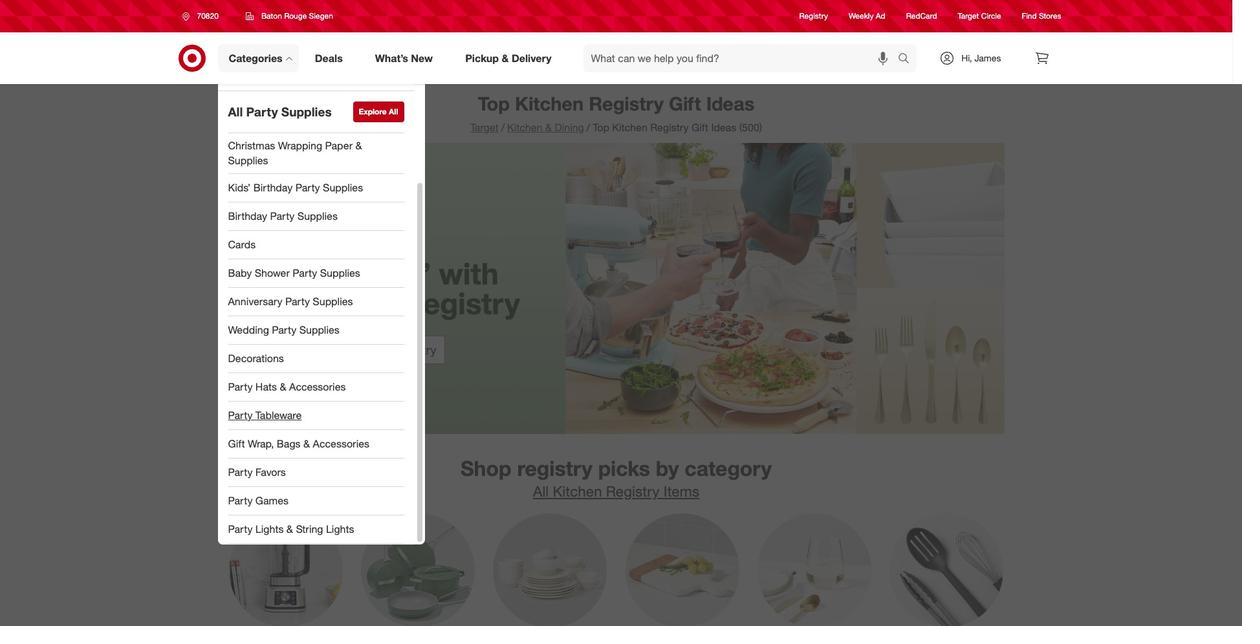 Task type: describe. For each thing, give the bounding box(es) containing it.
bags
[[277, 437, 301, 450]]

1 vertical spatial gift
[[692, 121, 709, 134]]

tableware
[[256, 409, 302, 422]]

0 vertical spatial top
[[478, 92, 510, 115]]

by
[[656, 456, 679, 482]]

anniversary party supplies
[[228, 295, 353, 308]]

2 / from the left
[[587, 121, 590, 134]]

party tableware
[[228, 409, 302, 422]]

baton rouge siegen
[[261, 11, 333, 21]]

target registry
[[355, 343, 437, 357]]

siegen
[[309, 11, 333, 21]]

target inside top kitchen registry gift ideas target / kitchen & dining / top kitchen registry gift ideas (500)
[[470, 121, 499, 134]]

party games link
[[218, 487, 415, 516]]

& inside top kitchen registry gift ideas target / kitchen & dining / top kitchen registry gift ideas (500)
[[546, 121, 552, 134]]

party up christmas
[[246, 104, 278, 119]]

wrapping
[[278, 139, 322, 152]]

registry
[[517, 456, 593, 482]]

deals link
[[304, 44, 359, 72]]

delivery
[[512, 52, 552, 64]]

picks
[[599, 456, 650, 482]]

target circle link
[[958, 11, 1002, 22]]

explore
[[359, 107, 387, 117]]

gift wrap, bags & accessories link
[[218, 430, 415, 459]]

shop registry picks by category all kitchen registry items
[[461, 456, 772, 500]]

party favors link
[[218, 459, 415, 487]]

ad
[[876, 11, 886, 21]]

explore all
[[359, 107, 398, 117]]

kitchen & dining link
[[507, 121, 584, 134]]

categories
[[229, 52, 283, 64]]

shower
[[255, 267, 290, 279]]

kids'
[[228, 181, 251, 194]]

& inside "link"
[[304, 437, 310, 450]]

hi,
[[962, 52, 973, 63]]

items
[[664, 483, 700, 500]]

weekly
[[849, 11, 874, 21]]

supplies inside anniversary party supplies link
[[313, 295, 353, 308]]

say "i do" with wedding registry
[[272, 256, 520, 321]]

kitchen right target link
[[507, 121, 543, 134]]

all kitchen registry items link
[[533, 483, 700, 500]]

birthday party supplies
[[228, 210, 338, 223]]

party inside party tableware link
[[228, 409, 253, 422]]

0 vertical spatial ideas
[[707, 92, 755, 115]]

string
[[296, 523, 323, 536]]

explore all link
[[353, 102, 404, 122]]

party inside the party games link
[[228, 494, 253, 507]]

christmas
[[228, 139, 275, 152]]

party hats & accessories link
[[218, 373, 415, 402]]

paper
[[325, 139, 353, 152]]

party hats & accessories
[[228, 380, 346, 393]]

redcard link
[[907, 11, 938, 22]]

party inside kids' birthday party supplies link
[[296, 181, 320, 194]]

baby
[[228, 267, 252, 279]]

What can we help you find? suggestions appear below search field
[[584, 44, 902, 72]]

say
[[293, 256, 344, 292]]

2 lights from the left
[[326, 523, 354, 536]]

target link
[[470, 121, 499, 134]]

target circle
[[958, 11, 1002, 21]]

weekly ad link
[[849, 11, 886, 22]]

search button
[[893, 44, 924, 75]]

what's new link
[[364, 44, 449, 72]]

target for target registry
[[355, 343, 388, 357]]

& left string
[[287, 523, 293, 536]]

what's
[[375, 52, 408, 64]]

accessories inside "link"
[[313, 437, 370, 450]]

all inside shop registry picks by category all kitchen registry items
[[533, 483, 549, 500]]

target registry button
[[347, 336, 445, 365]]

1 vertical spatial ideas
[[712, 121, 737, 134]]

0 vertical spatial birthday
[[254, 181, 293, 194]]

supplies inside wedding party supplies link
[[299, 323, 340, 336]]

0 horizontal spatial all
[[228, 104, 243, 119]]

baby shower party supplies link
[[218, 259, 415, 288]]

baby shower party supplies
[[228, 267, 360, 279]]

deals
[[315, 52, 343, 64]]

kids' birthday party supplies
[[228, 181, 363, 194]]

weekly ad
[[849, 11, 886, 21]]

hats
[[256, 380, 277, 393]]

dining
[[555, 121, 584, 134]]

favors
[[256, 466, 286, 479]]

stores
[[1040, 11, 1062, 21]]

baton rouge siegen button
[[237, 5, 342, 28]]

registry inside say "i do" with wedding registry
[[402, 285, 520, 321]]



Task type: vqa. For each thing, say whether or not it's contained in the screenshot.
Current
no



Task type: locate. For each thing, give the bounding box(es) containing it.
1 vertical spatial accessories
[[313, 437, 370, 450]]

pickup & delivery
[[465, 52, 552, 64]]

party inside the party lights & string lights link
[[228, 523, 253, 536]]

& right bags
[[304, 437, 310, 450]]

james
[[975, 52, 1002, 63]]

party inside party hats & accessories link
[[228, 380, 253, 393]]

all down registry on the bottom left of page
[[533, 483, 549, 500]]

kids' birthday party supplies link
[[218, 174, 415, 202]]

supplies inside christmas wrapping paper & supplies
[[228, 154, 268, 167]]

christmas wrapping paper & supplies
[[228, 139, 362, 167]]

0 vertical spatial gift
[[669, 92, 701, 115]]

0 vertical spatial wedding
[[272, 285, 394, 321]]

supplies down kids' birthday party supplies link
[[298, 210, 338, 223]]

hi, james
[[962, 52, 1002, 63]]

decorations
[[228, 352, 284, 365]]

target inside button
[[355, 343, 388, 357]]

70820 button
[[174, 5, 232, 28]]

"i
[[353, 256, 375, 292]]

supplies inside the birthday party supplies link
[[298, 210, 338, 223]]

2 horizontal spatial target
[[958, 11, 980, 21]]

1 vertical spatial birthday
[[228, 210, 267, 223]]

party games
[[228, 494, 289, 507]]

1 horizontal spatial top
[[593, 121, 610, 134]]

supplies inside baby shower party supplies link
[[320, 267, 360, 279]]

anniversary
[[228, 295, 283, 308]]

top
[[478, 92, 510, 115], [593, 121, 610, 134]]

new
[[411, 52, 433, 64]]

accessories down decorations link
[[289, 380, 346, 393]]

0 vertical spatial accessories
[[289, 380, 346, 393]]

party lights & string lights
[[228, 523, 354, 536]]

party inside anniversary party supplies link
[[285, 295, 310, 308]]

party
[[246, 104, 278, 119], [296, 181, 320, 194], [270, 210, 295, 223], [293, 267, 317, 279], [285, 295, 310, 308], [272, 323, 297, 336], [228, 380, 253, 393], [228, 409, 253, 422], [228, 466, 253, 479], [228, 494, 253, 507], [228, 523, 253, 536]]

circle
[[982, 11, 1002, 21]]

kitchen up kitchen & dining link
[[515, 92, 584, 115]]

supplies inside kids' birthday party supplies link
[[323, 181, 363, 194]]

pickup
[[465, 52, 499, 64]]

1 vertical spatial top
[[593, 121, 610, 134]]

birthday up cards
[[228, 210, 267, 223]]

1 horizontal spatial wedding
[[272, 285, 394, 321]]

party up the birthday party supplies link
[[296, 181, 320, 194]]

do"
[[383, 256, 431, 292]]

party down the party games on the left bottom of page
[[228, 523, 253, 536]]

party inside "party favors" link
[[228, 466, 253, 479]]

wedding inside say "i do" with wedding registry
[[272, 285, 394, 321]]

0 horizontal spatial top
[[478, 92, 510, 115]]

70820
[[197, 11, 219, 21]]

all inside explore all link
[[389, 107, 398, 117]]

supplies down anniversary party supplies link
[[299, 323, 340, 336]]

search
[[893, 53, 924, 66]]

party tableware link
[[218, 402, 415, 430]]

0 horizontal spatial target
[[355, 343, 388, 357]]

0 horizontal spatial lights
[[256, 523, 284, 536]]

all right explore
[[389, 107, 398, 117]]

party left hats
[[228, 380, 253, 393]]

party inside the birthday party supplies link
[[270, 210, 295, 223]]

target for target circle
[[958, 11, 980, 21]]

registry inside shop registry picks by category all kitchen registry items
[[606, 483, 660, 500]]

1 / from the left
[[501, 121, 505, 134]]

1 horizontal spatial all
[[389, 107, 398, 117]]

party inside wedding party supplies link
[[272, 323, 297, 336]]

registry
[[800, 11, 829, 21], [589, 92, 664, 115], [651, 121, 689, 134], [402, 285, 520, 321], [392, 343, 437, 357], [606, 483, 660, 500]]

with
[[439, 256, 499, 292]]

& right the 'pickup'
[[502, 52, 509, 64]]

find stores link
[[1022, 11, 1062, 22]]

party down "cards" link
[[293, 267, 317, 279]]

target
[[958, 11, 980, 21], [470, 121, 499, 134], [355, 343, 388, 357]]

supplies down "cards" link
[[320, 267, 360, 279]]

kitchen
[[515, 92, 584, 115], [507, 121, 543, 134], [613, 121, 648, 134], [553, 483, 602, 500]]

top up target link
[[478, 92, 510, 115]]

wedding
[[272, 285, 394, 321], [228, 323, 269, 336]]

supplies down say
[[313, 295, 353, 308]]

accessories
[[289, 380, 346, 393], [313, 437, 370, 450]]

1 horizontal spatial /
[[587, 121, 590, 134]]

wedding party supplies link
[[218, 316, 415, 345]]

shop
[[461, 456, 512, 482]]

games
[[256, 494, 289, 507]]

birthday up birthday party supplies
[[254, 181, 293, 194]]

0 vertical spatial target
[[958, 11, 980, 21]]

party left the games
[[228, 494, 253, 507]]

baton
[[261, 11, 282, 21]]

top right dining
[[593, 121, 610, 134]]

registry inside button
[[392, 343, 437, 357]]

anniversary party supplies link
[[218, 288, 415, 316]]

gift inside "link"
[[228, 437, 245, 450]]

lights right string
[[326, 523, 354, 536]]

all
[[228, 104, 243, 119], [389, 107, 398, 117], [533, 483, 549, 500]]

birthday party supplies link
[[218, 202, 415, 231]]

party down baby shower party supplies
[[285, 295, 310, 308]]

couple cheers after making homemade pizzas. silverware and bowls in view. image
[[228, 143, 1005, 434]]

find
[[1022, 11, 1037, 21]]

find stores
[[1022, 11, 1062, 21]]

2 vertical spatial gift
[[228, 437, 245, 450]]

1 vertical spatial target
[[470, 121, 499, 134]]

party left favors
[[228, 466, 253, 479]]

wrap,
[[248, 437, 274, 450]]

party down anniversary party supplies
[[272, 323, 297, 336]]

lights down the games
[[256, 523, 284, 536]]

redcard
[[907, 11, 938, 21]]

kitchen inside shop registry picks by category all kitchen registry items
[[553, 483, 602, 500]]

/ right dining
[[587, 121, 590, 134]]

1 vertical spatial wedding
[[228, 323, 269, 336]]

& right hats
[[280, 380, 286, 393]]

party down the kids' birthday party supplies
[[270, 210, 295, 223]]

decorations link
[[218, 345, 415, 373]]

supplies up the wrapping
[[281, 104, 332, 119]]

christmas wrapping paper & supplies link
[[218, 133, 415, 174]]

2 vertical spatial target
[[355, 343, 388, 357]]

supplies down christmas
[[228, 154, 268, 167]]

birthday
[[254, 181, 293, 194], [228, 210, 267, 223]]

& inside christmas wrapping paper & supplies
[[356, 139, 362, 152]]

cards link
[[218, 231, 415, 259]]

all party supplies
[[228, 104, 332, 119]]

ideas up (500)
[[707, 92, 755, 115]]

rouge
[[284, 11, 307, 21]]

party inside baby shower party supplies link
[[293, 267, 317, 279]]

1 lights from the left
[[256, 523, 284, 536]]

& left dining
[[546, 121, 552, 134]]

what's new
[[375, 52, 433, 64]]

supplies up the birthday party supplies link
[[323, 181, 363, 194]]

all up christmas
[[228, 104, 243, 119]]

0 horizontal spatial wedding
[[228, 323, 269, 336]]

party lights & string lights link
[[218, 516, 415, 544]]

party favors
[[228, 466, 286, 479]]

gift
[[669, 92, 701, 115], [692, 121, 709, 134], [228, 437, 245, 450]]

ideas
[[707, 92, 755, 115], [712, 121, 737, 134]]

registry link
[[800, 11, 829, 22]]

1 horizontal spatial target
[[470, 121, 499, 134]]

party up "wrap,"
[[228, 409, 253, 422]]

ideas left (500)
[[712, 121, 737, 134]]

2 horizontal spatial all
[[533, 483, 549, 500]]

lights
[[256, 523, 284, 536], [326, 523, 354, 536]]

top kitchen registry gift ideas target / kitchen & dining / top kitchen registry gift ideas (500)
[[470, 92, 763, 134]]

accessories down party tableware link
[[313, 437, 370, 450]]

wedding party supplies
[[228, 323, 340, 336]]

1 horizontal spatial lights
[[326, 523, 354, 536]]

categories link
[[218, 44, 299, 72]]

&
[[502, 52, 509, 64], [546, 121, 552, 134], [356, 139, 362, 152], [280, 380, 286, 393], [304, 437, 310, 450], [287, 523, 293, 536]]

category
[[685, 456, 772, 482]]

gift wrap, bags & accessories
[[228, 437, 370, 450]]

kitchen right dining
[[613, 121, 648, 134]]

/ right target link
[[501, 121, 505, 134]]

pickup & delivery link
[[454, 44, 568, 72]]

cards
[[228, 238, 256, 251]]

0 horizontal spatial /
[[501, 121, 505, 134]]

kitchen down registry on the bottom left of page
[[553, 483, 602, 500]]

& right paper
[[356, 139, 362, 152]]



